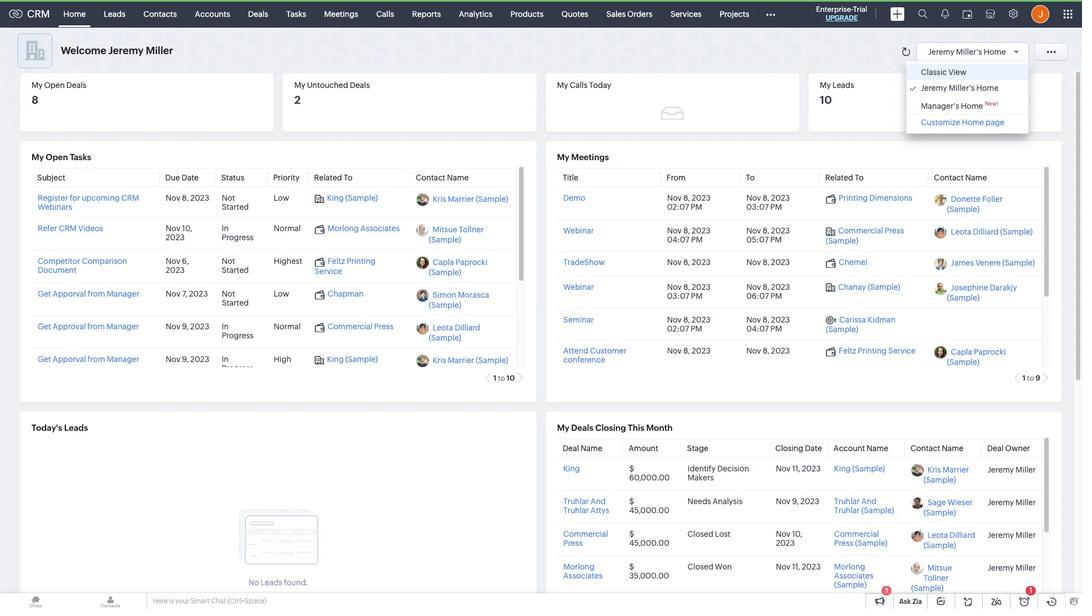 Task type: vqa. For each thing, say whether or not it's contained in the screenshot.


Task type: describe. For each thing, give the bounding box(es) containing it.
today's
[[32, 423, 62, 433]]

register for upcoming crm webinars link
[[38, 194, 139, 212]]

upgrade
[[826, 14, 859, 22]]

kris for high
[[433, 356, 447, 365]]

progress for commercial
[[222, 331, 254, 340]]

1 horizontal spatial paprocki
[[975, 348, 1007, 357]]

products
[[511, 9, 544, 18]]

carissa kidman (sample)
[[827, 315, 896, 334]]

priority link
[[273, 173, 300, 182]]

nov 9, 2023 for get apporval from manager
[[166, 355, 209, 364]]

is
[[169, 597, 174, 605]]

0 horizontal spatial morlong
[[328, 224, 359, 233]]

leads for today's leads
[[64, 423, 88, 433]]

contact name link for related to
[[416, 173, 469, 182]]

1 horizontal spatial crm
[[59, 224, 77, 233]]

10 for my leads 10
[[821, 94, 833, 106]]

started for nov 7, 2023
[[222, 299, 249, 308]]

identify decision makers
[[688, 464, 750, 482]]

0 vertical spatial jeremy miller's home link
[[929, 47, 1024, 56]]

accounts link
[[186, 0, 239, 27]]

$ 45,000.00 for needs
[[630, 497, 670, 515]]

today
[[590, 81, 612, 90]]

comparison
[[82, 257, 127, 266]]

closed for closed lost
[[688, 530, 714, 539]]

enterprise-trial upgrade
[[817, 5, 868, 22]]

priority
[[273, 173, 300, 182]]

upcoming
[[82, 194, 120, 203]]

customer
[[591, 346, 627, 355]]

account name link
[[834, 444, 889, 453]]

sales orders link
[[598, 0, 662, 27]]

home up the new!
[[977, 83, 999, 93]]

king (sample) link for nov 11, 2023
[[835, 464, 886, 473]]

1 vertical spatial capla paprocki (sample)
[[948, 348, 1007, 367]]

kris marrier (sample) link for nov 11, 2023
[[924, 466, 970, 485]]

analytics
[[459, 9, 493, 18]]

0 horizontal spatial capla
[[433, 258, 454, 267]]

crm inside register for upcoming crm webinars
[[121, 194, 139, 203]]

from for high
[[88, 355, 105, 364]]

jeremy miller for leota dilliard (sample)
[[989, 531, 1037, 540]]

king (sample) for high
[[327, 355, 378, 364]]

1 vertical spatial meetings
[[572, 152, 609, 162]]

morasca
[[458, 291, 490, 300]]

1 vertical spatial 03:07
[[668, 291, 690, 300]]

king (sample) for low
[[327, 194, 378, 203]]

kris marrier (sample) link for high
[[433, 356, 509, 365]]

my open tasks
[[32, 152, 91, 162]]

nov inside nov 8, 2023 05:07 pm
[[747, 226, 762, 235]]

2 horizontal spatial leota
[[952, 228, 972, 237]]

progress for king
[[222, 364, 254, 373]]

analysis
[[713, 497, 743, 506]]

progress for morlong
[[222, 233, 254, 242]]

customize home page
[[922, 118, 1005, 127]]

due date
[[165, 173, 199, 182]]

1 horizontal spatial 03:07
[[747, 203, 769, 212]]

subject link
[[37, 173, 65, 182]]

due date link
[[165, 173, 199, 182]]

0 horizontal spatial capla paprocki (sample)
[[429, 258, 488, 277]]

kris marrier (sample) for low
[[433, 195, 509, 204]]

miller for king (sample)
[[1016, 465, 1037, 474]]

deals inside my open deals 8
[[66, 81, 87, 90]]

josephine
[[952, 284, 989, 293]]

sales orders
[[607, 9, 653, 18]]

nov 9, 2023 for get approval from manager
[[166, 322, 209, 331]]

0 horizontal spatial capla paprocki (sample) link
[[429, 258, 488, 277]]

deals up deal name link
[[572, 423, 594, 433]]

not for nov 8, 2023
[[222, 194, 235, 203]]

mitsue tollner (sample) link for normal
[[429, 225, 484, 244]]

contact name link for account name
[[911, 444, 964, 453]]

title link
[[563, 173, 579, 182]]

get for high
[[38, 355, 51, 364]]

printing for the leftmost feltz printing service link
[[347, 257, 376, 266]]

products link
[[502, 0, 553, 27]]

king (sample) link for low
[[315, 194, 378, 203]]

open for deals
[[44, 81, 65, 90]]

low for chapman
[[274, 290, 289, 299]]

7,
[[182, 290, 187, 299]]

deal name link
[[563, 444, 603, 453]]

mitsue tollner (sample) link for nov 11, 2023
[[912, 564, 953, 593]]

1 horizontal spatial 10,
[[793, 530, 803, 539]]

account
[[834, 444, 866, 453]]

donette
[[952, 195, 981, 204]]

miller for morlong associates (sample)
[[1016, 563, 1037, 572]]

(sample) inside truhlar and truhlar (sample)
[[862, 506, 895, 515]]

kris marrier (sample) link for low
[[433, 195, 509, 204]]

james venere (sample)
[[952, 259, 1036, 268]]

apporval for nov 7, 2023
[[53, 290, 86, 299]]

1 vertical spatial tasks
[[70, 152, 91, 162]]

0 vertical spatial commercial press (sample)
[[827, 226, 905, 245]]

tollner for nov 11, 2023
[[924, 574, 949, 583]]

meetings inside meetings link
[[325, 9, 359, 18]]

1 horizontal spatial nov 10, 2023
[[777, 530, 803, 548]]

mitsue tollner (sample) for nov 11, 2023
[[912, 564, 953, 593]]

to for my meetings
[[1028, 374, 1035, 383]]

chat
[[211, 597, 226, 605]]

home down manager's home new!
[[963, 118, 985, 127]]

sage wieser (sample) link
[[924, 498, 974, 517]]

to for my open tasks
[[498, 374, 505, 383]]

leota dilliard (sample) link for normal
[[429, 323, 481, 343]]

$ 35,000.00
[[630, 563, 670, 581]]

tradeshow link
[[564, 258, 605, 267]]

low for king (sample)
[[274, 194, 289, 203]]

manager for normal
[[107, 322, 139, 331]]

1 vertical spatial miller's
[[950, 83, 976, 93]]

classic
[[922, 68, 948, 77]]

contacts link
[[135, 0, 186, 27]]

0 horizontal spatial 10,
[[182, 224, 192, 233]]

1 horizontal spatial capla paprocki (sample) link
[[948, 348, 1007, 367]]

0 vertical spatial leota dilliard (sample)
[[952, 228, 1034, 237]]

mitsue for nov 11, 2023
[[928, 564, 953, 573]]

my meetings
[[558, 152, 609, 162]]

customize
[[922, 118, 961, 127]]

new!
[[986, 100, 999, 107]]

2 vertical spatial nov 9, 2023
[[777, 497, 820, 506]]

register
[[38, 194, 68, 203]]

normal for commercial
[[274, 322, 301, 331]]

nov 7, 2023
[[166, 290, 208, 299]]

welcome
[[61, 45, 106, 56]]

profile element
[[1025, 0, 1057, 27]]

enterprise-
[[817, 5, 854, 14]]

2023 inside nov 8, 2023 05:07 pm
[[772, 226, 791, 235]]

1 vertical spatial nov 8, 2023 03:07 pm
[[668, 282, 711, 300]]

commercial up 'chemel'
[[839, 226, 884, 235]]

get for low
[[38, 290, 51, 299]]

9, for get apporval from manager
[[182, 355, 189, 364]]

1 vertical spatial jeremy miller's home link
[[910, 83, 1026, 93]]

pm inside nov 8, 2023 06:07 pm
[[771, 291, 783, 300]]

leota for nov 10, 2023
[[928, 531, 949, 540]]

45,000.00 for needs analysis
[[630, 506, 670, 515]]

king link
[[564, 464, 580, 473]]

1 horizontal spatial tasks
[[286, 9, 306, 18]]

0 vertical spatial miller's
[[957, 47, 983, 56]]

closing date link
[[776, 444, 823, 453]]

open for tasks
[[46, 152, 68, 162]]

1 horizontal spatial morlong associates link
[[564, 563, 603, 581]]

morlong inside "morlong associates (sample)"
[[835, 563, 866, 572]]

1 horizontal spatial 04:07
[[747, 324, 769, 333]]

in progress for morlong associates
[[222, 224, 254, 242]]

miller for commercial press (sample)
[[1016, 531, 1037, 540]]

contacts
[[144, 9, 177, 18]]

closing date
[[776, 444, 823, 453]]

home inside manager's home new!
[[962, 101, 984, 110]]

2 vertical spatial 9,
[[793, 497, 799, 506]]

morlong associates (sample) link
[[835, 563, 874, 590]]

jeremy miller's home for jeremy miller's home link to the bottom
[[922, 83, 999, 93]]

get for normal
[[38, 322, 51, 331]]

home up welcome
[[64, 9, 86, 18]]

my open deals 8
[[32, 81, 87, 106]]

1 vertical spatial commercial press link
[[564, 530, 609, 548]]

(sample) inside carissa kidman (sample)
[[827, 325, 859, 334]]

webinars
[[38, 203, 72, 212]]

identify
[[688, 464, 716, 473]]

king (sample) link for high
[[315, 355, 378, 365]]

nov inside "nov 6, 2023"
[[166, 257, 180, 266]]

truhlar and truhlar attys
[[564, 497, 610, 515]]

(sample) inside 'kris marrier (sample)' 'link'
[[924, 476, 957, 485]]

needs analysis
[[688, 497, 743, 506]]

signals image
[[942, 9, 950, 19]]

leads inside leads link
[[104, 9, 126, 18]]

in for refer crm videos
[[222, 224, 229, 233]]

0 horizontal spatial paprocki
[[456, 258, 488, 267]]

dilliard for nov 10, 2023
[[950, 531, 976, 540]]

and for (sample)
[[862, 497, 877, 506]]

0 vertical spatial commercial press link
[[315, 322, 394, 332]]

0 horizontal spatial associates
[[361, 224, 400, 233]]

month
[[647, 423, 673, 433]]

attend
[[564, 346, 589, 355]]

classic view link
[[910, 68, 1026, 77]]

1 vertical spatial commercial press (sample)
[[835, 530, 888, 548]]

here
[[153, 597, 168, 605]]

chats image
[[0, 593, 71, 609]]

0 horizontal spatial crm
[[27, 8, 50, 20]]

2 to from the left
[[746, 173, 755, 182]]

0 vertical spatial morlong associates
[[328, 224, 400, 233]]

1 horizontal spatial feltz printing service
[[840, 346, 916, 355]]

jeremy miller for sage wieser (sample)
[[989, 498, 1037, 507]]

customize home page link
[[910, 118, 1026, 127]]

started for nov 6, 2023
[[222, 266, 249, 275]]

pm inside nov 8, 2023 05:07 pm
[[771, 235, 783, 244]]

deal name
[[563, 444, 603, 453]]

welcome jeremy miller
[[61, 45, 173, 56]]

deal for deal owner
[[988, 444, 1004, 453]]

webinar link for 04:07
[[564, 226, 595, 235]]

8
[[32, 94, 38, 106]]

document
[[38, 266, 77, 275]]

1 horizontal spatial morlong
[[564, 563, 595, 572]]

1 vertical spatial nov 8, 2023 04:07 pm
[[747, 315, 791, 333]]

1 vertical spatial feltz printing service link
[[827, 346, 916, 356]]

home up classic view 'link'
[[985, 47, 1007, 56]]

my for my meetings
[[558, 152, 570, 162]]

my calls today
[[558, 81, 612, 90]]

donette foller (sample)
[[948, 195, 1004, 214]]

tradeshow
[[564, 258, 605, 267]]

0 vertical spatial morlong associates link
[[315, 224, 400, 234]]

0 vertical spatial printing
[[840, 194, 868, 203]]

0 vertical spatial feltz printing service
[[315, 257, 376, 276]]

1 vertical spatial commercial press (sample) link
[[835, 530, 888, 548]]

0 vertical spatial commercial press
[[328, 322, 394, 331]]

related for 1st the related to link from left
[[314, 173, 342, 182]]

$ for morlong associates
[[630, 563, 635, 572]]

0 vertical spatial 04:07
[[668, 235, 690, 244]]

leads for no leads found.
[[261, 578, 283, 587]]

1 horizontal spatial closing
[[776, 444, 804, 453]]

1 vertical spatial capla
[[952, 348, 973, 357]]

date for closing date
[[806, 444, 823, 453]]

refer crm videos link
[[38, 224, 103, 233]]

calls link
[[368, 0, 403, 27]]

from for low
[[88, 290, 105, 299]]

name for account name link at right bottom
[[867, 444, 889, 453]]

press inside commercial press
[[564, 539, 583, 548]]

1 horizontal spatial service
[[889, 346, 916, 355]]

0 vertical spatial leota dilliard (sample) link
[[952, 228, 1034, 237]]

makers
[[688, 473, 714, 482]]

ask
[[900, 598, 912, 606]]

0 horizontal spatial nov 8, 2023 04:07 pm
[[668, 226, 711, 244]]

45,000.00 for closed lost
[[630, 539, 670, 548]]

search image
[[919, 9, 928, 19]]

(sample) inside josephine darakjy (sample)
[[948, 294, 980, 303]]

signals element
[[935, 0, 957, 28]]

and for attys
[[591, 497, 606, 506]]

0 horizontal spatial service
[[315, 267, 342, 276]]

6,
[[182, 257, 189, 266]]

not started for nov 6, 2023
[[222, 257, 249, 275]]

closed won
[[688, 563, 732, 572]]

0 vertical spatial dilliard
[[974, 228, 999, 237]]

my for my open deals 8
[[32, 81, 43, 90]]

commercial down truhlar and truhlar (sample) link
[[835, 530, 880, 539]]

2 horizontal spatial associates
[[835, 572, 874, 581]]

nov 8, 2023 02:07 pm for 03:07
[[668, 194, 711, 212]]

chapman
[[328, 290, 364, 299]]

$ 45,000.00 for closed
[[630, 530, 670, 548]]

(sample) inside chanay (sample) "link"
[[868, 282, 901, 291]]

leota dilliard (sample) for normal
[[429, 323, 481, 343]]

reports link
[[403, 0, 450, 27]]

found.
[[284, 578, 308, 587]]



Task type: locate. For each thing, give the bounding box(es) containing it.
1 vertical spatial king (sample)
[[327, 355, 378, 364]]

open down welcome
[[44, 81, 65, 90]]

get apporval from manager for nov 9, 2023
[[38, 355, 139, 364]]

1 vertical spatial service
[[889, 346, 916, 355]]

4 $ from the top
[[630, 563, 635, 572]]

calls left today
[[570, 81, 588, 90]]

chapman link
[[315, 290, 364, 300]]

and down account name link at right bottom
[[862, 497, 877, 506]]

jeremy miller's home link up classic view 'link'
[[929, 47, 1024, 56]]

1 from from the top
[[88, 290, 105, 299]]

2 nov 11, 2023 from the top
[[777, 563, 822, 572]]

jeremy miller's home link
[[929, 47, 1024, 56], [910, 83, 1026, 93]]

my
[[32, 81, 43, 90], [295, 81, 306, 90], [558, 81, 569, 90], [821, 81, 832, 90], [32, 152, 44, 162], [558, 152, 570, 162], [558, 423, 570, 433]]

mitsue for normal
[[433, 225, 458, 234]]

1 to from the left
[[498, 374, 505, 383]]

in
[[222, 224, 229, 233], [222, 322, 229, 331], [222, 355, 229, 364]]

2 not from the top
[[222, 257, 235, 266]]

home up customize home page link
[[962, 101, 984, 110]]

2 closed from the top
[[688, 563, 714, 572]]

0 horizontal spatial commercial press link
[[315, 322, 394, 332]]

status
[[221, 173, 245, 182]]

and inside truhlar and truhlar attys
[[591, 497, 606, 506]]

3 to from the left
[[856, 173, 864, 182]]

2 vertical spatial king (sample)
[[835, 464, 886, 473]]

nov inside nov 8, 2023 06:07 pm
[[747, 282, 762, 291]]

2 in from the top
[[222, 322, 229, 331]]

Other Modules field
[[759, 5, 783, 23]]

commercial press (sample) link down truhlar and truhlar (sample) link
[[835, 530, 888, 548]]

3 started from the top
[[222, 299, 249, 308]]

service up the chapman link
[[315, 267, 342, 276]]

3 in from the top
[[222, 355, 229, 364]]

1 vertical spatial 9,
[[182, 355, 189, 364]]

get apporval from manager link for nov 9, 2023
[[38, 355, 139, 364]]

kris marrier (sample) for nov 11, 2023
[[924, 466, 970, 485]]

get approval from manager
[[38, 322, 139, 331]]

1 horizontal spatial deal
[[988, 444, 1004, 453]]

carissa
[[840, 315, 867, 324]]

my for my untouched deals 2
[[295, 81, 306, 90]]

2 get apporval from manager from the top
[[38, 355, 139, 364]]

get apporval from manager down 'competitor comparison document'
[[38, 290, 139, 299]]

contact for account name
[[911, 444, 941, 453]]

related to right priority link in the top of the page
[[314, 173, 353, 182]]

tollner
[[459, 225, 484, 234], [924, 574, 949, 583]]

0 vertical spatial nov 8, 2023 02:07 pm
[[668, 194, 711, 212]]

manager right "approval" on the bottom
[[107, 322, 139, 331]]

webinar link
[[564, 226, 595, 235], [564, 282, 595, 291]]

not right nov 7, 2023
[[222, 290, 235, 299]]

3 not started from the top
[[222, 290, 249, 308]]

not started right 6, at the top left of the page
[[222, 257, 249, 275]]

1 vertical spatial closed
[[688, 563, 714, 572]]

get left "approval" on the bottom
[[38, 322, 51, 331]]

1 apporval from the top
[[53, 290, 86, 299]]

and down deal name link
[[591, 497, 606, 506]]

contacts image
[[75, 593, 146, 609]]

1 jeremy miller from the top
[[989, 465, 1037, 474]]

not down status
[[222, 194, 235, 203]]

1 11, from the top
[[793, 464, 801, 473]]

1 nov 8, 2023 02:07 pm from the top
[[668, 194, 711, 212]]

feltz printing service link
[[315, 257, 376, 276], [827, 346, 916, 356]]

printing inside feltz printing service
[[347, 257, 376, 266]]

1 horizontal spatial mitsue tollner (sample)
[[912, 564, 953, 593]]

date left account
[[806, 444, 823, 453]]

1 horizontal spatial 10
[[821, 94, 833, 106]]

0 horizontal spatial date
[[182, 173, 199, 182]]

name for account name's "contact name" link
[[943, 444, 964, 453]]

1 vertical spatial capla paprocki (sample) link
[[948, 348, 1007, 367]]

jeremy miller's home
[[929, 47, 1007, 56], [922, 83, 999, 93]]

8, inside nov 8, 2023 05:07 pm
[[763, 226, 770, 235]]

carissa kidman (sample) link
[[827, 315, 896, 334]]

subject
[[37, 173, 65, 182]]

(sample) inside donette foller (sample)
[[948, 205, 980, 214]]

2 vertical spatial started
[[222, 299, 249, 308]]

commercial press (sample) down truhlar and truhlar (sample) link
[[835, 530, 888, 548]]

in progress for king (sample)
[[222, 355, 254, 373]]

apporval
[[53, 290, 86, 299], [53, 355, 86, 364]]

0 vertical spatial 03:07
[[747, 203, 769, 212]]

1 $ 45,000.00 from the top
[[630, 497, 670, 515]]

0 vertical spatial service
[[315, 267, 342, 276]]

from right "approval" on the bottom
[[87, 322, 105, 331]]

leota dilliard (sample) up james venere (sample) link
[[952, 228, 1034, 237]]

$ inside $ 35,000.00
[[630, 563, 635, 572]]

amount
[[629, 444, 659, 453]]

won
[[716, 563, 732, 572]]

crm right the "upcoming"
[[121, 194, 139, 203]]

webinar for nov 8, 2023 04:07 pm
[[564, 226, 595, 235]]

2 vertical spatial crm
[[59, 224, 77, 233]]

2023 inside nov 8, 2023 06:07 pm
[[772, 282, 791, 291]]

get down get approval from manager link
[[38, 355, 51, 364]]

0 horizontal spatial feltz printing service
[[315, 257, 376, 276]]

classic view
[[922, 68, 967, 77]]

tasks up for
[[70, 152, 91, 162]]

2 45,000.00 from the top
[[630, 539, 670, 548]]

1 related to link from the left
[[314, 173, 353, 182]]

started down status
[[222, 203, 249, 212]]

kris marrier (sample) link
[[433, 195, 509, 204], [433, 356, 509, 365], [924, 466, 970, 485]]

name for deal name link
[[581, 444, 603, 453]]

marrier for low
[[448, 195, 475, 204]]

11, for morlong
[[793, 563, 801, 572]]

1 webinar from the top
[[564, 226, 595, 235]]

from down 'competitor comparison document'
[[88, 290, 105, 299]]

deals inside my untouched deals 2
[[350, 81, 370, 90]]

4 jeremy miller from the top
[[989, 563, 1037, 572]]

0 horizontal spatial nov 8, 2023 03:07 pm
[[668, 282, 711, 300]]

1 vertical spatial 02:07
[[668, 324, 690, 333]]

feltz printing service
[[315, 257, 376, 276], [840, 346, 916, 355]]

commercial press link down chapman
[[315, 322, 394, 332]]

1 horizontal spatial associates
[[564, 572, 603, 581]]

nov 10, 2023
[[166, 224, 192, 242], [777, 530, 803, 548]]

kris for nov 11, 2023
[[928, 466, 942, 475]]

03:07
[[747, 203, 769, 212], [668, 291, 690, 300]]

2 $ 45,000.00 from the top
[[630, 530, 670, 548]]

webinar down tradeshow link
[[564, 282, 595, 291]]

not started for nov 8, 2023
[[222, 194, 249, 212]]

10 for 1 to 10
[[507, 374, 515, 383]]

1 vertical spatial webinar
[[564, 282, 595, 291]]

2 get from the top
[[38, 322, 51, 331]]

1 low from the top
[[274, 194, 289, 203]]

2 low from the top
[[274, 290, 289, 299]]

normal for morlong
[[274, 224, 301, 233]]

from down get approval from manager link
[[88, 355, 105, 364]]

status link
[[221, 173, 245, 182]]

and inside truhlar and truhlar (sample)
[[862, 497, 877, 506]]

approval
[[53, 322, 86, 331]]

started right 6, at the top left of the page
[[222, 266, 249, 275]]

1 progress from the top
[[222, 233, 254, 242]]

calendar image
[[963, 9, 973, 18]]

kris
[[433, 195, 447, 204], [433, 356, 447, 365], [928, 466, 942, 475]]

3 in progress from the top
[[222, 355, 254, 373]]

2 vertical spatial in progress
[[222, 355, 254, 373]]

create menu element
[[884, 0, 912, 27]]

open up the subject
[[46, 152, 68, 162]]

0 vertical spatial kris marrier (sample) link
[[433, 195, 509, 204]]

0 horizontal spatial calls
[[377, 9, 394, 18]]

0 horizontal spatial tasks
[[70, 152, 91, 162]]

nov
[[166, 194, 180, 203], [668, 194, 682, 203], [747, 194, 762, 203], [166, 224, 180, 233], [668, 226, 682, 235], [747, 226, 762, 235], [166, 257, 180, 266], [668, 258, 682, 267], [747, 258, 762, 267], [668, 282, 682, 291], [747, 282, 762, 291], [166, 290, 180, 299], [668, 315, 682, 324], [747, 315, 762, 324], [166, 322, 180, 331], [668, 346, 682, 355], [747, 346, 762, 355], [166, 355, 180, 364], [777, 464, 791, 473], [777, 497, 791, 506], [777, 530, 791, 539], [777, 563, 791, 572]]

services link
[[662, 0, 711, 27]]

closed left the lost
[[688, 530, 714, 539]]

webinar up tradeshow link
[[564, 226, 595, 235]]

get apporval from manager for nov 7, 2023
[[38, 290, 139, 299]]

0 horizontal spatial deal
[[563, 444, 580, 453]]

1 vertical spatial get apporval from manager
[[38, 355, 139, 364]]

from link
[[667, 173, 686, 182]]

1 45,000.00 from the top
[[630, 506, 670, 515]]

2 related to link from the left
[[826, 173, 864, 182]]

1 vertical spatial 45,000.00
[[630, 539, 670, 548]]

feltz printing service link up chapman
[[315, 257, 376, 276]]

jeremy miller's home down view
[[922, 83, 999, 93]]

1 horizontal spatial to
[[746, 173, 755, 182]]

feltz for the leftmost feltz printing service link
[[328, 257, 345, 266]]

2023 inside "nov 6, 2023"
[[166, 266, 185, 275]]

0 vertical spatial nov 8, 2023 03:07 pm
[[747, 194, 791, 212]]

2 02:07 from the top
[[668, 324, 690, 333]]

printing up chapman
[[347, 257, 376, 266]]

$ for king
[[630, 464, 635, 473]]

commercial press down attys
[[564, 530, 609, 548]]

feltz inside feltz printing service
[[328, 257, 345, 266]]

not right 6, at the top left of the page
[[222, 257, 235, 266]]

my for my calls today
[[558, 81, 569, 90]]

deals link
[[239, 0, 277, 27]]

1 vertical spatial open
[[46, 152, 68, 162]]

2 vertical spatial not started
[[222, 290, 249, 308]]

manager down comparison
[[107, 290, 139, 299]]

josephine darakjy (sample) link
[[948, 284, 1018, 303]]

feltz down carissa kidman (sample) link
[[840, 346, 857, 355]]

0 vertical spatial nov 9, 2023
[[166, 322, 209, 331]]

commercial press (sample) up 'chemel'
[[827, 226, 905, 245]]

miller for truhlar and truhlar (sample)
[[1016, 498, 1037, 507]]

2 related to from the left
[[826, 173, 864, 182]]

0 vertical spatial paprocki
[[456, 258, 488, 267]]

my inside my open deals 8
[[32, 81, 43, 90]]

0 horizontal spatial meetings
[[325, 9, 359, 18]]

webinar link down tradeshow link
[[564, 282, 595, 291]]

1 vertical spatial nov 8, 2023 02:07 pm
[[668, 315, 711, 333]]

leads for my leads 10
[[833, 81, 855, 90]]

2 progress from the top
[[222, 331, 254, 340]]

not started right nov 7, 2023
[[222, 290, 249, 308]]

2 get apporval from manager link from the top
[[38, 355, 139, 364]]

0 horizontal spatial to
[[498, 374, 505, 383]]

2 webinar from the top
[[564, 282, 595, 291]]

2 nov 8, 2023 02:07 pm from the top
[[668, 315, 711, 333]]

nov 8, 2023 02:07 pm for 04:07
[[668, 315, 711, 333]]

not started down status
[[222, 194, 249, 212]]

morlong associates
[[328, 224, 400, 233], [564, 563, 603, 581]]

nov 8, 2023 02:07 pm
[[668, 194, 711, 212], [668, 315, 711, 333]]

name for "contact name" link for related to
[[447, 173, 469, 182]]

feltz up the chapman link
[[328, 257, 345, 266]]

quotes
[[562, 9, 589, 18]]

$
[[630, 464, 635, 473], [630, 497, 635, 506], [630, 530, 635, 539], [630, 563, 635, 572]]

1 nov 11, 2023 from the top
[[777, 464, 822, 473]]

1 horizontal spatial and
[[862, 497, 877, 506]]

leota dilliard (sample) link down sage wieser (sample)
[[924, 531, 976, 550]]

printing down carissa kidman (sample) link
[[858, 346, 887, 355]]

nov 11, 2023 for king (sample)
[[777, 464, 822, 473]]

chemel
[[840, 258, 868, 267]]

commercial down chapman
[[328, 322, 373, 331]]

1 in progress from the top
[[222, 224, 254, 242]]

demo link
[[564, 194, 586, 203]]

0 vertical spatial commercial press (sample) link
[[827, 226, 905, 245]]

kris inside 'link'
[[928, 466, 942, 475]]

related to link right priority link in the top of the page
[[314, 173, 353, 182]]

commercial press link down attys
[[564, 530, 609, 548]]

deal left owner
[[988, 444, 1004, 453]]

1 webinar link from the top
[[564, 226, 595, 235]]

crm left home link
[[27, 8, 50, 20]]

2 not started from the top
[[222, 257, 249, 275]]

started right nov 7, 2023
[[222, 299, 249, 308]]

webinar for nov 8, 2023 03:07 pm
[[564, 282, 595, 291]]

meetings link
[[315, 0, 368, 27]]

1 $ from the top
[[630, 464, 635, 473]]

in for get apporval from manager
[[222, 355, 229, 364]]

deal for deal name
[[563, 444, 580, 453]]

date right due
[[182, 173, 199, 182]]

jeremy miller's home for topmost jeremy miller's home link
[[929, 47, 1007, 56]]

profile image
[[1032, 5, 1050, 23]]

0 horizontal spatial related to
[[314, 173, 353, 182]]

contact for related to
[[416, 173, 446, 182]]

nov 11, 2023 left morlong associates (sample) link
[[777, 563, 822, 572]]

competitor comparison document link
[[38, 257, 127, 275]]

1 and from the left
[[591, 497, 606, 506]]

not for nov 6, 2023
[[222, 257, 235, 266]]

0 horizontal spatial 10
[[507, 374, 515, 383]]

nov 8, 2023 06:07 pm
[[747, 282, 791, 300]]

deal
[[563, 444, 580, 453], [988, 444, 1004, 453]]

jeremy miller's home up classic view 'link'
[[929, 47, 1007, 56]]

competitor
[[38, 257, 80, 266]]

related to for 2nd the related to link
[[826, 173, 864, 182]]

view
[[949, 68, 967, 77]]

leota dilliard (sample) link for nov 10, 2023
[[924, 531, 976, 550]]

0 horizontal spatial 03:07
[[668, 291, 690, 300]]

my inside my leads 10
[[821, 81, 832, 90]]

jeremy miller for kris marrier (sample)
[[989, 465, 1037, 474]]

60,000.00
[[630, 473, 670, 482]]

manager down get approval from manager link
[[107, 355, 139, 364]]

deals down welcome
[[66, 81, 87, 90]]

closing
[[596, 423, 627, 433], [776, 444, 804, 453]]

feltz for the bottommost feltz printing service link
[[840, 346, 857, 355]]

1 normal from the top
[[274, 224, 301, 233]]

not for nov 7, 2023
[[222, 290, 235, 299]]

miller's down view
[[950, 83, 976, 93]]

simon
[[433, 291, 457, 300]]

calls
[[377, 9, 394, 18], [570, 81, 588, 90]]

1 started from the top
[[222, 203, 249, 212]]

0 horizontal spatial feltz printing service link
[[315, 257, 376, 276]]

from
[[88, 290, 105, 299], [87, 322, 105, 331], [88, 355, 105, 364]]

2 vertical spatial kris
[[928, 466, 942, 475]]

1 horizontal spatial capla paprocki (sample)
[[948, 348, 1007, 367]]

1 horizontal spatial to
[[1028, 374, 1035, 383]]

0 vertical spatial from
[[88, 290, 105, 299]]

0 vertical spatial 11,
[[793, 464, 801, 473]]

1 closed from the top
[[688, 530, 714, 539]]

0 horizontal spatial nov 10, 2023
[[166, 224, 192, 242]]

0 vertical spatial feltz printing service link
[[315, 257, 376, 276]]

(sample) inside "morlong associates (sample)"
[[835, 581, 867, 590]]

commercial press (sample) link
[[827, 226, 905, 245], [835, 530, 888, 548]]

(sample) inside simon morasca (sample)
[[429, 301, 462, 310]]

commercial down attys
[[564, 530, 609, 539]]

started
[[222, 203, 249, 212], [222, 266, 249, 275], [222, 299, 249, 308]]

printing dimensions
[[840, 194, 913, 203]]

meetings left "calls" link
[[325, 9, 359, 18]]

0 vertical spatial webinar link
[[564, 226, 595, 235]]

related right priority link in the top of the page
[[314, 173, 342, 182]]

capla paprocki (sample)
[[429, 258, 488, 277], [948, 348, 1007, 367]]

1 vertical spatial mitsue
[[928, 564, 953, 573]]

deals left tasks link
[[248, 9, 268, 18]]

crm right refer
[[59, 224, 77, 233]]

02:07 for nov 8, 2023 03:07 pm
[[668, 203, 690, 212]]

chanay
[[839, 282, 867, 291]]

open
[[44, 81, 65, 90], [46, 152, 68, 162]]

leota dilliard (sample) for nov 10, 2023
[[924, 531, 976, 550]]

nov 8, 2023 for register for upcoming crm webinars
[[166, 194, 209, 203]]

leota down donette foller (sample)
[[952, 228, 972, 237]]

1 vertical spatial progress
[[222, 331, 254, 340]]

0 horizontal spatial commercial press
[[328, 322, 394, 331]]

1 vertical spatial not started
[[222, 257, 249, 275]]

this
[[628, 423, 645, 433]]

9, for get approval from manager
[[182, 322, 189, 331]]

1 vertical spatial kris marrier (sample)
[[433, 356, 509, 365]]

3 from from the top
[[88, 355, 105, 364]]

1 vertical spatial calls
[[570, 81, 588, 90]]

not started for nov 7, 2023
[[222, 290, 249, 308]]

2 from from the top
[[87, 322, 105, 331]]

my inside my untouched deals 2
[[295, 81, 306, 90]]

0 vertical spatial capla paprocki (sample) link
[[429, 258, 488, 277]]

1 vertical spatial date
[[806, 444, 823, 453]]

0 vertical spatial meetings
[[325, 9, 359, 18]]

11, for king
[[793, 464, 801, 473]]

1 vertical spatial nov 10, 2023
[[777, 530, 803, 548]]

1 not started from the top
[[222, 194, 249, 212]]

1 horizontal spatial nov 8, 2023 03:07 pm
[[747, 194, 791, 212]]

get approval from manager link
[[38, 322, 139, 331]]

in for get approval from manager
[[222, 322, 229, 331]]

2 normal from the top
[[274, 322, 301, 331]]

2 webinar link from the top
[[564, 282, 595, 291]]

refer crm videos
[[38, 224, 103, 233]]

manager for low
[[107, 290, 139, 299]]

0 vertical spatial manager
[[107, 290, 139, 299]]

closed for closed won
[[688, 563, 714, 572]]

owner
[[1006, 444, 1031, 453]]

truhlar and truhlar (sample) link
[[835, 497, 895, 515]]

0 vertical spatial get apporval from manager
[[38, 290, 139, 299]]

$ 60,000.00
[[630, 464, 670, 482]]

0 vertical spatial crm
[[27, 8, 50, 20]]

9
[[1036, 374, 1041, 383]]

commercial press link
[[315, 322, 394, 332], [564, 530, 609, 548]]

1 get apporval from manager link from the top
[[38, 290, 139, 299]]

wieser
[[948, 498, 974, 507]]

$ for truhlar and truhlar attys
[[630, 497, 635, 506]]

$ inside $ 60,000.00
[[630, 464, 635, 473]]

attend customer conference link
[[564, 346, 627, 364]]

45,000.00 up $ 35,000.00
[[630, 539, 670, 548]]

simon morasca (sample)
[[429, 291, 490, 310]]

deal up "king" link
[[563, 444, 580, 453]]

2 to from the left
[[1028, 374, 1035, 383]]

related to for 1st the related to link from left
[[314, 173, 353, 182]]

sage wieser (sample)
[[924, 498, 974, 517]]

(sample) inside sage wieser (sample)
[[924, 508, 957, 517]]

2 vertical spatial leota
[[928, 531, 949, 540]]

leota for normal
[[433, 323, 454, 332]]

8, inside nov 8, 2023 06:07 pm
[[763, 282, 770, 291]]

low down priority link in the top of the page
[[274, 194, 289, 203]]

apporval down "approval" on the bottom
[[53, 355, 86, 364]]

home
[[64, 9, 86, 18], [985, 47, 1007, 56], [977, 83, 999, 93], [962, 101, 984, 110], [963, 118, 985, 127]]

open inside my open deals 8
[[44, 81, 65, 90]]

kris for low
[[433, 195, 447, 204]]

1 in from the top
[[222, 224, 229, 233]]

printing left dimensions
[[840, 194, 868, 203]]

10
[[821, 94, 833, 106], [507, 374, 515, 383]]

0 horizontal spatial closing
[[596, 423, 627, 433]]

1 horizontal spatial mitsue tollner (sample) link
[[912, 564, 953, 593]]

1 vertical spatial in progress
[[222, 322, 254, 340]]

2 started from the top
[[222, 266, 249, 275]]

get apporval from manager link down get approval from manager link
[[38, 355, 139, 364]]

kris marrier (sample) for high
[[433, 356, 509, 365]]

dilliard for normal
[[455, 323, 481, 332]]

0 vertical spatial open
[[44, 81, 65, 90]]

james
[[952, 259, 975, 268]]

related to link up printing dimensions link
[[826, 173, 864, 182]]

leota dilliard (sample) link down simon morasca (sample)
[[429, 323, 481, 343]]

2 $ from the top
[[630, 497, 635, 506]]

leota dilliard (sample) down simon morasca (sample)
[[429, 323, 481, 343]]

nov 8, 2023 for attend customer conference
[[668, 346, 711, 355]]

tasks right deals link
[[286, 9, 306, 18]]

1 horizontal spatial commercial press link
[[564, 530, 609, 548]]

3 get from the top
[[38, 355, 51, 364]]

1 vertical spatial morlong associates
[[564, 563, 603, 581]]

0 vertical spatial get apporval from manager link
[[38, 290, 139, 299]]

crm
[[27, 8, 50, 20], [121, 194, 139, 203], [59, 224, 77, 233]]

0 horizontal spatial morlong associates link
[[315, 224, 400, 234]]

associates
[[361, 224, 400, 233], [564, 572, 603, 581], [835, 572, 874, 581]]

leota dilliard (sample) down sage wieser (sample)
[[924, 531, 976, 550]]

jeremy miller's home link down classic view 'link'
[[910, 83, 1026, 93]]

2 related from the left
[[826, 173, 854, 182]]

1 get from the top
[[38, 290, 51, 299]]

ask zia
[[900, 598, 923, 606]]

dilliard down donette foller (sample) link
[[974, 228, 999, 237]]

2 11, from the top
[[793, 563, 801, 572]]

1 related to from the left
[[314, 173, 353, 182]]

1 to from the left
[[344, 173, 353, 182]]

dilliard down simon morasca (sample)
[[455, 323, 481, 332]]

to
[[498, 374, 505, 383], [1028, 374, 1035, 383]]

get down document
[[38, 290, 51, 299]]

tollner for normal
[[459, 225, 484, 234]]

webinar link up tradeshow link
[[564, 226, 595, 235]]

1 not from the top
[[222, 194, 235, 203]]

sales
[[607, 9, 626, 18]]

leota down simon morasca (sample)
[[433, 323, 454, 332]]

nov 8, 2023 for tradeshow
[[668, 258, 711, 267]]

leota dilliard (sample) link up james venere (sample) link
[[952, 228, 1034, 237]]

related to
[[314, 173, 353, 182], [826, 173, 864, 182]]

meetings up title
[[572, 152, 609, 162]]

closed left won
[[688, 563, 714, 572]]

1 get apporval from manager from the top
[[38, 290, 139, 299]]

miller's up classic view 'link'
[[957, 47, 983, 56]]

attys
[[591, 506, 610, 515]]

get apporval from manager link for nov 7, 2023
[[38, 290, 139, 299]]

trial
[[854, 5, 868, 14]]

feltz printing service link down carissa kidman (sample) link
[[827, 346, 916, 356]]

2 in progress from the top
[[222, 322, 254, 340]]

1 02:07 from the top
[[668, 203, 690, 212]]

foller
[[983, 195, 1004, 204]]

deals right untouched
[[350, 81, 370, 90]]

commercial press (sample) link up 'chemel'
[[827, 226, 905, 245]]

2 apporval from the top
[[53, 355, 86, 364]]

service down kidman
[[889, 346, 916, 355]]

printing for the bottommost feltz printing service link
[[858, 346, 887, 355]]

started for nov 8, 2023
[[222, 203, 249, 212]]

3 progress from the top
[[222, 364, 254, 373]]

1 vertical spatial morlong associates link
[[564, 563, 603, 581]]

jeremy miller for mitsue tollner (sample)
[[989, 563, 1037, 572]]

seminar
[[564, 315, 594, 324]]

1 related from the left
[[314, 173, 342, 182]]

create menu image
[[891, 7, 905, 21]]

nov 11, 2023 down the closing date link
[[777, 464, 822, 473]]

1 horizontal spatial calls
[[570, 81, 588, 90]]

low down 'highest'
[[274, 290, 289, 299]]

related for 2nd the related to link
[[826, 173, 854, 182]]

2 jeremy miller from the top
[[989, 498, 1037, 507]]

morlong associates (sample)
[[835, 563, 874, 590]]

calls inside "calls" link
[[377, 9, 394, 18]]

marrier for nov 11, 2023
[[943, 466, 970, 475]]

1 vertical spatial commercial press
[[564, 530, 609, 548]]

1 to 10
[[494, 374, 515, 383]]

search element
[[912, 0, 935, 28]]

1 horizontal spatial tollner
[[924, 574, 949, 583]]

2 and from the left
[[862, 497, 877, 506]]

3 jeremy miller from the top
[[989, 531, 1037, 540]]

calls left the reports
[[377, 9, 394, 18]]

2023
[[190, 194, 209, 203], [692, 194, 711, 203], [772, 194, 791, 203], [692, 226, 711, 235], [772, 226, 791, 235], [166, 233, 185, 242], [692, 258, 711, 267], [772, 258, 791, 267], [166, 266, 185, 275], [692, 282, 711, 291], [772, 282, 791, 291], [189, 290, 208, 299], [692, 315, 711, 324], [772, 315, 791, 324], [190, 322, 209, 331], [692, 346, 711, 355], [772, 346, 791, 355], [190, 355, 209, 364], [803, 464, 822, 473], [801, 497, 820, 506], [777, 539, 796, 548], [803, 563, 822, 572]]

related up printing dimensions link
[[826, 173, 854, 182]]

deals inside deals link
[[248, 9, 268, 18]]

my leads 10
[[821, 81, 855, 106]]

leads inside my leads 10
[[833, 81, 855, 90]]

10 inside my leads 10
[[821, 94, 833, 106]]

1 vertical spatial from
[[87, 322, 105, 331]]

commercial press down chapman
[[328, 322, 394, 331]]

1 deal from the left
[[563, 444, 580, 453]]

2 deal from the left
[[988, 444, 1004, 453]]

manager for high
[[107, 355, 139, 364]]

capla
[[433, 258, 454, 267], [952, 348, 973, 357]]

meetings
[[325, 9, 359, 18], [572, 152, 609, 162]]

3 $ from the top
[[630, 530, 635, 539]]

webinar link for 03:07
[[564, 282, 595, 291]]

0 vertical spatial 9,
[[182, 322, 189, 331]]

3 not from the top
[[222, 290, 235, 299]]



